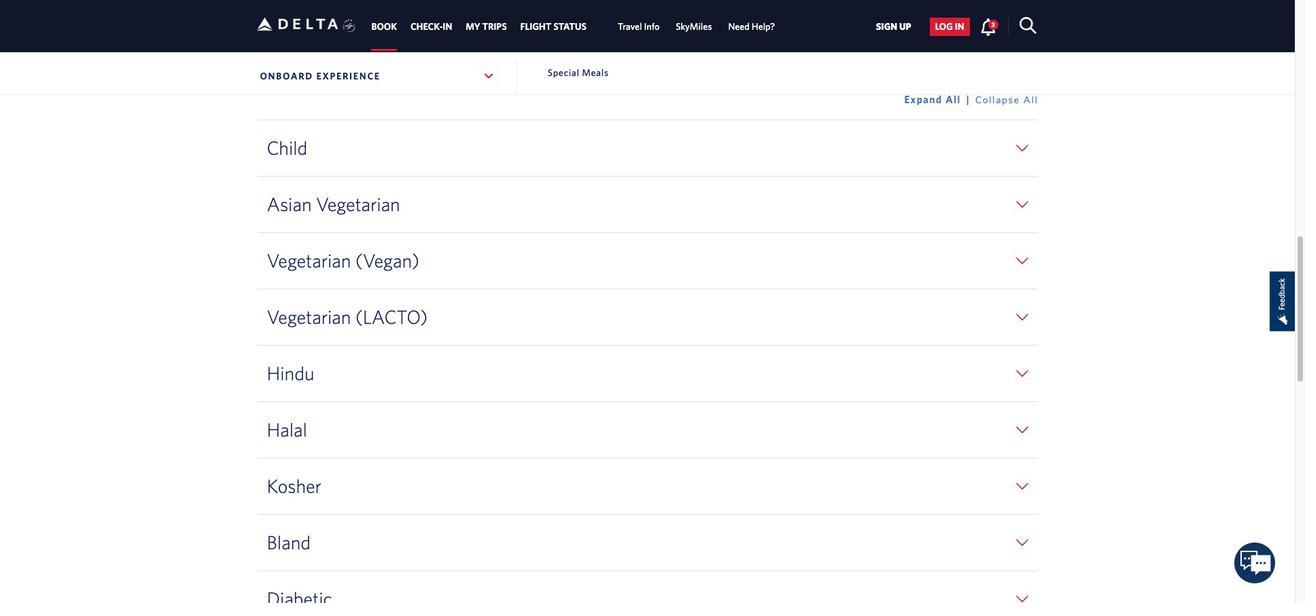 Task type: describe. For each thing, give the bounding box(es) containing it.
in
[[443, 21, 452, 32]]

skyteam image
[[343, 5, 356, 47]]

flight status
[[521, 21, 587, 32]]

log in button
[[930, 18, 970, 36]]

travel info link
[[618, 14, 660, 39]]

sign up link
[[871, 18, 917, 36]]

onboard experience button
[[257, 59, 498, 93]]

my
[[466, 21, 480, 32]]

check-in link
[[411, 14, 452, 39]]

info
[[644, 21, 660, 32]]

asian vegetarian button
[[267, 193, 1029, 216]]

delta air lines image
[[257, 3, 338, 45]]

book link
[[372, 14, 397, 39]]

sign
[[876, 21, 898, 32]]

asian
[[267, 193, 312, 216]]

kosher
[[267, 475, 322, 498]]

skymiles
[[676, 21, 712, 32]]

skymiles link
[[676, 14, 712, 39]]

special meals
[[548, 67, 609, 78]]

vegetarian for (lacto)
[[267, 306, 351, 329]]

message us image
[[1235, 544, 1276, 584]]

(vegan)
[[355, 250, 420, 272]]

special
[[548, 67, 580, 78]]

vegetarian inside dropdown button
[[316, 193, 400, 216]]

bland button
[[267, 532, 1029, 555]]

vegetarian (vegan)
[[267, 250, 420, 272]]

halal
[[267, 419, 307, 441]]

child
[[267, 137, 308, 159]]

log
[[936, 21, 953, 32]]

need help? link
[[729, 14, 775, 39]]

trips
[[483, 21, 507, 32]]

flight status link
[[521, 14, 587, 39]]

vegetarian (vegan) button
[[267, 250, 1029, 273]]

3 link
[[980, 18, 999, 35]]

kosher button
[[267, 475, 1029, 499]]

asian vegetarian
[[267, 193, 400, 216]]

sign up
[[876, 21, 912, 32]]

need
[[729, 21, 750, 32]]

check-in
[[411, 21, 452, 32]]



Task type: vqa. For each thing, say whether or not it's contained in the screenshot.
Vegetarian (Vegan)
yes



Task type: locate. For each thing, give the bounding box(es) containing it.
experience
[[317, 71, 381, 82]]

help?
[[752, 21, 775, 32]]

onboard experience
[[260, 71, 381, 82]]

(lacto)
[[355, 306, 428, 329]]

vegetarian (lacto) button
[[267, 306, 1029, 329]]

tab list
[[365, 0, 784, 51]]

log in
[[936, 21, 965, 32]]

child button
[[267, 137, 1029, 160]]

up
[[900, 21, 912, 32]]

2 vertical spatial vegetarian
[[267, 306, 351, 329]]

status
[[554, 21, 587, 32]]

onboard
[[260, 71, 313, 82]]

1 vertical spatial vegetarian
[[267, 250, 351, 272]]

halal button
[[267, 419, 1029, 442]]

in
[[955, 21, 965, 32]]

bland
[[267, 532, 311, 554]]

vegetarian down asian
[[267, 250, 351, 272]]

book
[[372, 21, 397, 32]]

travel
[[618, 21, 642, 32]]

vegetarian up vegetarian (vegan)
[[316, 193, 400, 216]]

tab list containing book
[[365, 0, 784, 51]]

need help?
[[729, 21, 775, 32]]

my trips
[[466, 21, 507, 32]]

0 vertical spatial vegetarian
[[316, 193, 400, 216]]

flight
[[521, 21, 552, 32]]

hindu
[[267, 363, 314, 385]]

hindu button
[[267, 363, 1029, 386]]

vegetarian
[[316, 193, 400, 216], [267, 250, 351, 272], [267, 306, 351, 329]]

meals
[[582, 67, 609, 78]]

3
[[992, 20, 995, 28]]

travel info
[[618, 21, 660, 32]]

check-
[[411, 21, 443, 32]]

my trips link
[[466, 14, 507, 39]]

vegetarian for (vegan)
[[267, 250, 351, 272]]

vegetarian up hindu
[[267, 306, 351, 329]]

vegetarian (lacto)
[[267, 306, 428, 329]]



